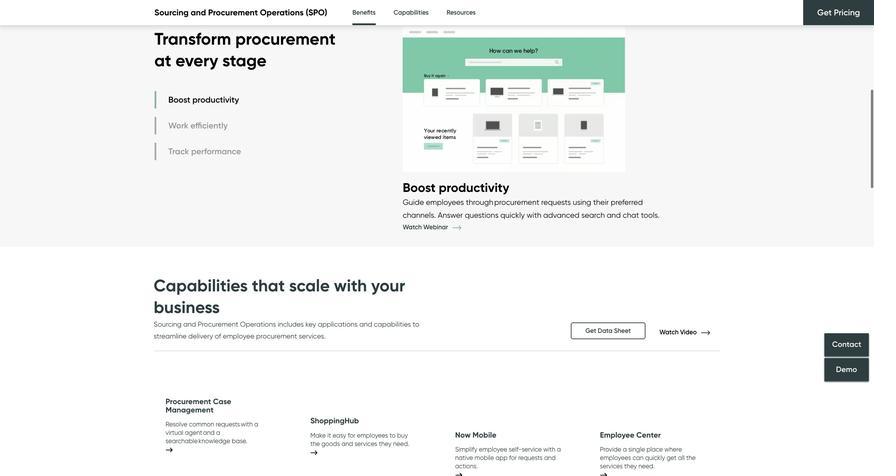 Task type: locate. For each thing, give the bounding box(es) containing it.
0 vertical spatial for
[[348, 432, 356, 439]]

2 vertical spatial with
[[544, 446, 556, 453]]

quickly down through procurement
[[501, 211, 525, 220]]

boost for boost productivity
[[168, 95, 190, 105]]

employees
[[426, 198, 464, 207], [357, 432, 388, 439], [600, 454, 631, 462]]

2 vertical spatial procurement
[[166, 397, 211, 407]]

resources
[[447, 9, 476, 16]]

buy
[[397, 432, 408, 439]]

1 vertical spatial sourcing
[[154, 320, 182, 328]]

0 horizontal spatial boost
[[168, 95, 190, 105]]

they inside make it easy for employees to buy the goods and services they need.
[[379, 440, 392, 447]]

provide a single place where employees can quickly get all the services they need.
[[600, 446, 696, 470]]

chat
[[623, 211, 639, 220]]

1 horizontal spatial need.
[[639, 463, 655, 470]]

1 vertical spatial with
[[334, 275, 367, 296]]

1 horizontal spatial they
[[625, 463, 637, 470]]

for down self-
[[509, 454, 517, 462]]

1 horizontal spatial employees
[[426, 198, 464, 207]]

0 vertical spatial employees
[[426, 198, 464, 207]]

1 horizontal spatial the
[[687, 454, 696, 462]]

with inside the boost productivity guide employees through procurement requests using their preferred channels. answer questions quickly with advanced search and chat tools.
[[527, 211, 542, 220]]

operations
[[260, 7, 304, 18], [240, 320, 276, 328]]

watch
[[403, 223, 422, 231], [660, 328, 679, 336]]

0 vertical spatial procurement
[[235, 28, 336, 49]]

through procurement
[[466, 198, 540, 207]]

0 horizontal spatial with
[[334, 275, 367, 296]]

1 vertical spatial for
[[509, 454, 517, 462]]

1 horizontal spatial boost
[[403, 180, 436, 195]]

goods
[[322, 440, 340, 447]]

watch video
[[660, 328, 699, 336]]

to
[[413, 320, 420, 328], [390, 432, 396, 439]]

now mobile
[[455, 430, 497, 440]]

boost up guide
[[403, 180, 436, 195]]

a left single
[[623, 446, 627, 453]]

1 horizontal spatial productivity
[[439, 180, 510, 195]]

watch webinar
[[403, 223, 450, 231]]

guide
[[403, 198, 424, 207]]

capabilities
[[374, 320, 411, 328]]

includes
[[278, 320, 304, 328]]

1 horizontal spatial services
[[600, 463, 623, 470]]

they inside provide a single place where employees can quickly get all the services they need.
[[625, 463, 637, 470]]

0 horizontal spatial to
[[390, 432, 396, 439]]

advanced
[[544, 211, 580, 220]]

native
[[455, 454, 473, 462]]

capabilities inside capabilities that scale with your business sourcing and procurement operations includes key applications and capabilities to streamline delivery of employee procurement services.
[[154, 275, 248, 296]]

virtual
[[166, 429, 183, 436]]

0 vertical spatial productivity
[[193, 95, 239, 105]]

work efficiently link
[[155, 117, 243, 134]]

employee right of
[[223, 332, 255, 340]]

quickly
[[501, 211, 525, 220], [646, 454, 665, 462]]

employees up answer
[[426, 198, 464, 207]]

1 vertical spatial get
[[586, 327, 597, 335]]

1 horizontal spatial employee
[[479, 446, 508, 453]]

procurement inside transform procurement at every stage
[[235, 28, 336, 49]]

boost
[[168, 95, 190, 105], [403, 180, 436, 195]]

case
[[213, 397, 231, 407]]

1 vertical spatial services
[[600, 463, 623, 470]]

quickly inside provide a single place where employees can quickly get all the services they need.
[[646, 454, 665, 462]]

employee up app
[[479, 446, 508, 453]]

0 horizontal spatial employee
[[223, 332, 255, 340]]

1 vertical spatial procurement
[[198, 320, 239, 328]]

employees left the buy
[[357, 432, 388, 439]]

sourcing up the streamline
[[154, 320, 182, 328]]

0 vertical spatial to
[[413, 320, 420, 328]]

contact
[[833, 340, 862, 349]]

need.
[[393, 440, 410, 447], [639, 463, 655, 470]]

and
[[191, 7, 206, 18], [607, 211, 621, 220], [183, 320, 196, 328], [360, 320, 372, 328], [342, 440, 353, 447], [544, 454, 556, 462]]

a inside simplify employee self-service with a native mobile app for requests and actions.
[[557, 446, 561, 453]]

a right service
[[557, 446, 561, 453]]

1 vertical spatial quickly
[[646, 454, 665, 462]]

procurement inside capabilities that scale with your business sourcing and procurement operations includes key applications and capabilities to streamline delivery of employee procurement services.
[[256, 332, 297, 340]]

operations left (spo)
[[260, 7, 304, 18]]

get left pricing
[[818, 7, 832, 17]]

1 horizontal spatial get
[[818, 7, 832, 17]]

performance
[[191, 146, 241, 156]]

that
[[252, 275, 285, 296]]

get inside get data sheet link
[[586, 327, 597, 335]]

to right capabilities
[[413, 320, 420, 328]]

get inside get pricing link
[[818, 7, 832, 17]]

for inside simplify employee self-service with a native mobile app for requests and actions.
[[509, 454, 517, 462]]

all
[[679, 454, 685, 462]]

the right all
[[687, 454, 696, 462]]

resources link
[[447, 0, 476, 25]]

answer
[[438, 211, 463, 220]]

management
[[166, 405, 214, 415]]

procurement case management
[[166, 397, 231, 415]]

boost inside the boost productivity guide employees through procurement requests using their preferred channels. answer questions quickly with advanced search and chat tools.
[[403, 180, 436, 195]]

services inside make it easy for employees to buy the goods and services they need.
[[355, 440, 378, 447]]

0 vertical spatial services
[[355, 440, 378, 447]]

transform procurement at every stage
[[155, 28, 336, 71]]

productivity inside the boost productivity guide employees through procurement requests using their preferred channels. answer questions quickly with advanced search and chat tools.
[[439, 180, 510, 195]]

0 vertical spatial boost
[[168, 95, 190, 105]]

1 vertical spatial requests
[[519, 454, 543, 462]]

1 vertical spatial operations
[[240, 320, 276, 328]]

0 horizontal spatial for
[[348, 432, 356, 439]]

productivity up the 'questions' at the right top
[[439, 180, 510, 195]]

app
[[496, 454, 508, 462]]

now
[[455, 430, 471, 440]]

employees down provide
[[600, 454, 631, 462]]

1 horizontal spatial to
[[413, 320, 420, 328]]

0 horizontal spatial get
[[586, 327, 597, 335]]

to left the buy
[[390, 432, 396, 439]]

0 vertical spatial need.
[[393, 440, 410, 447]]

1 vertical spatial to
[[390, 432, 396, 439]]

boost productivity link
[[155, 91, 243, 108]]

for inside make it easy for employees to buy the goods and services they need.
[[348, 432, 356, 439]]

employee center
[[600, 430, 661, 440]]

1 vertical spatial need.
[[639, 463, 655, 470]]

1 vertical spatial boost
[[403, 180, 436, 195]]

1 horizontal spatial capabilities
[[394, 9, 429, 16]]

for right "easy"
[[348, 432, 356, 439]]

streamline
[[154, 332, 187, 340]]

1 vertical spatial capabilities
[[154, 275, 248, 296]]

productivity up efficiently
[[193, 95, 239, 105]]

employee
[[223, 332, 255, 340], [479, 446, 508, 453]]

a
[[254, 421, 258, 428], [216, 429, 220, 436], [557, 446, 561, 453], [623, 446, 627, 453]]

watch left video
[[660, 328, 679, 336]]

0 horizontal spatial capabilities
[[154, 275, 248, 296]]

boost up work
[[168, 95, 190, 105]]

0 vertical spatial quickly
[[501, 211, 525, 220]]

with
[[527, 211, 542, 220], [334, 275, 367, 296], [544, 446, 556, 453]]

2 horizontal spatial with
[[544, 446, 556, 453]]

1 vertical spatial watch
[[660, 328, 679, 336]]

watch down "channels."
[[403, 223, 422, 231]]

0 vertical spatial capabilities
[[394, 9, 429, 16]]

0 vertical spatial employee
[[223, 332, 255, 340]]

center
[[637, 430, 661, 440]]

1 vertical spatial productivity
[[439, 180, 510, 195]]

sourcing
[[155, 7, 189, 18], [154, 320, 182, 328]]

0 horizontal spatial they
[[379, 440, 392, 447]]

self-
[[509, 446, 522, 453]]

need. down the buy
[[393, 440, 410, 447]]

quickly down "place"
[[646, 454, 665, 462]]

webinar
[[424, 223, 448, 231]]

they
[[379, 440, 392, 447], [625, 463, 637, 470]]

employees inside the boost productivity guide employees through procurement requests using their preferred channels. answer questions quickly with advanced search and chat tools.
[[426, 198, 464, 207]]

0 horizontal spatial productivity
[[193, 95, 239, 105]]

watch webinar link
[[403, 223, 472, 231]]

requests down service
[[519, 454, 543, 462]]

get pricing link
[[804, 0, 875, 25]]

1 vertical spatial procurement
[[256, 332, 297, 340]]

productivity inside boost productivity link
[[193, 95, 239, 105]]

1 horizontal spatial for
[[509, 454, 517, 462]]

0 vertical spatial with
[[527, 211, 542, 220]]

(spo)
[[306, 7, 327, 18]]

can
[[633, 454, 644, 462]]

need. down can
[[639, 463, 655, 470]]

0 horizontal spatial employees
[[357, 432, 388, 439]]

requests inside simplify employee self-service with a native mobile app for requests and actions.
[[519, 454, 543, 462]]

0 horizontal spatial the
[[311, 440, 320, 447]]

0 vertical spatial get
[[818, 7, 832, 17]]

1 vertical spatial they
[[625, 463, 637, 470]]

0 vertical spatial the
[[311, 440, 320, 447]]

easy
[[333, 432, 346, 439]]

requests up advanced
[[542, 198, 571, 207]]

0 horizontal spatial services
[[355, 440, 378, 447]]

video
[[681, 328, 697, 336]]

0 horizontal spatial quickly
[[501, 211, 525, 220]]

0 vertical spatial they
[[379, 440, 392, 447]]

1 vertical spatial employee
[[479, 446, 508, 453]]

procurement inside capabilities that scale with your business sourcing and procurement operations includes key applications and capabilities to streamline delivery of employee procurement services.
[[198, 320, 239, 328]]

quickly inside the boost productivity guide employees through procurement requests using their preferred channels. answer questions quickly with advanced search and chat tools.
[[501, 211, 525, 220]]

0 horizontal spatial watch
[[403, 223, 422, 231]]

0 horizontal spatial need.
[[393, 440, 410, 447]]

sourcing up transform
[[155, 7, 189, 18]]

the down the make
[[311, 440, 320, 447]]

0 vertical spatial watch
[[403, 223, 422, 231]]

1 vertical spatial employees
[[357, 432, 388, 439]]

track performance
[[168, 146, 241, 156]]

the inside make it easy for employees to buy the goods and services they need.
[[311, 440, 320, 447]]

1 horizontal spatial with
[[527, 211, 542, 220]]

get pricing
[[818, 7, 861, 17]]

2 horizontal spatial employees
[[600, 454, 631, 462]]

watch video link
[[660, 328, 721, 336]]

1 vertical spatial the
[[687, 454, 696, 462]]

1 horizontal spatial watch
[[660, 328, 679, 336]]

2 vertical spatial employees
[[600, 454, 631, 462]]

operations left includes on the left bottom
[[240, 320, 276, 328]]

employees inside make it easy for employees to buy the goods and services they need.
[[357, 432, 388, 439]]

productivity
[[193, 95, 239, 105], [439, 180, 510, 195]]

a right the requests with on the bottom left of page
[[254, 421, 258, 428]]

0 vertical spatial requests
[[542, 198, 571, 207]]

1 horizontal spatial quickly
[[646, 454, 665, 462]]

stage
[[223, 50, 267, 71]]

get left data
[[586, 327, 597, 335]]

productivity for boost productivity guide employees through procurement requests using their preferred channels. answer questions quickly with advanced search and chat tools.
[[439, 180, 510, 195]]

0 vertical spatial sourcing
[[155, 7, 189, 18]]



Task type: describe. For each thing, give the bounding box(es) containing it.
get for get data sheet
[[586, 327, 597, 335]]

questions
[[465, 211, 499, 220]]

resolve
[[166, 421, 188, 428]]

work
[[168, 121, 189, 131]]

of
[[215, 332, 221, 340]]

and inside simplify employee self-service with a native mobile app for requests and actions.
[[544, 454, 556, 462]]

and inside make it easy for employees to buy the goods and services they need.
[[342, 440, 353, 447]]

the inside provide a single place where employees can quickly get all the services they need.
[[687, 454, 696, 462]]

watch for watch video
[[660, 328, 679, 336]]

provide
[[600, 446, 622, 453]]

get
[[667, 454, 677, 462]]

data
[[598, 327, 613, 335]]

actions.
[[455, 463, 478, 470]]

track
[[168, 146, 189, 156]]

base​.
[[232, 438, 248, 445]]

need. inside provide a single place where employees can quickly get all the services they need.
[[639, 463, 655, 470]]

make
[[311, 432, 326, 439]]

search
[[582, 211, 605, 220]]

key
[[306, 320, 316, 328]]

tools.
[[641, 211, 660, 220]]

transform
[[155, 28, 231, 49]]

with inside simplify employee self-service with a native mobile app for requests and actions.
[[544, 446, 556, 453]]

a inside provide a single place where employees can quickly get all the services they need.
[[623, 446, 627, 453]]

requests inside the boost productivity guide employees through procurement requests using their preferred channels. answer questions quickly with advanced search and chat tools.
[[542, 198, 571, 207]]

applications
[[318, 320, 358, 328]]

work efficiently
[[168, 121, 228, 131]]

your
[[371, 275, 405, 296]]

sourcing and procurement operations (spo)
[[155, 7, 327, 18]]

scale
[[289, 275, 330, 296]]

purchase portal to easily buy goods and services image
[[403, 20, 662, 180]]

0 vertical spatial procurement
[[208, 7, 258, 18]]

get data sheet
[[586, 327, 631, 335]]

resolve common requests with a virtual agent and a searchable knowledge base​.
[[166, 421, 258, 445]]

services inside provide a single place where employees can quickly get all the services they need.
[[600, 463, 623, 470]]

pricing
[[834, 7, 861, 17]]

and inside the boost productivity guide employees through procurement requests using their preferred channels. answer questions quickly with advanced search and chat tools.
[[607, 211, 621, 220]]

preferred
[[611, 198, 643, 207]]

requests with
[[216, 421, 253, 428]]

employee inside capabilities that scale with your business sourcing and procurement operations includes key applications and capabilities to streamline delivery of employee procurement services.
[[223, 332, 255, 340]]

where
[[665, 446, 682, 453]]

boost productivity guide employees through procurement requests using their preferred channels. answer questions quickly with advanced search and chat tools.
[[403, 180, 660, 220]]

0 vertical spatial operations
[[260, 7, 304, 18]]

demo link
[[825, 358, 869, 381]]

to inside make it easy for employees to buy the goods and services they need.
[[390, 432, 396, 439]]

their
[[594, 198, 609, 207]]

place
[[647, 446, 663, 453]]

demo
[[837, 365, 858, 374]]

sheet
[[614, 327, 631, 335]]

operations inside capabilities that scale with your business sourcing and procurement operations includes key applications and capabilities to streamline delivery of employee procurement services.
[[240, 320, 276, 328]]

simplify employee self-service with a native mobile app for requests and actions.
[[455, 446, 561, 470]]

shoppinghub
[[311, 416, 359, 426]]

service
[[522, 446, 542, 453]]

a down the requests with on the bottom left of page
[[216, 429, 220, 436]]

services.
[[299, 332, 326, 340]]

employee inside simplify employee self-service with a native mobile app for requests and actions.
[[479, 446, 508, 453]]

need. inside make it easy for employees to buy the goods and services they need.
[[393, 440, 410, 447]]

agent and
[[185, 429, 215, 436]]

get data sheet link
[[571, 322, 646, 339]]

it
[[328, 432, 331, 439]]

single
[[629, 446, 645, 453]]

get for get pricing
[[818, 7, 832, 17]]

employees inside provide a single place where employees can quickly get all the services they need.
[[600, 454, 631, 462]]

sourcing inside capabilities that scale with your business sourcing and procurement operations includes key applications and capabilities to streamline delivery of employee procurement services.
[[154, 320, 182, 328]]

with inside capabilities that scale with your business sourcing and procurement operations includes key applications and capabilities to streamline delivery of employee procurement services.
[[334, 275, 367, 296]]

at
[[155, 50, 171, 71]]

employee
[[600, 430, 635, 440]]

productivity for boost productivity
[[193, 95, 239, 105]]

track performance link
[[155, 143, 243, 160]]

boost for boost productivity guide employees through procurement requests using their preferred channels. answer questions quickly with advanced search and chat tools.
[[403, 180, 436, 195]]

capabilities for capabilities
[[394, 9, 429, 16]]

simplify
[[455, 446, 478, 453]]

channels.
[[403, 211, 436, 220]]

capabilities that scale with your business sourcing and procurement operations includes key applications and capabilities to streamline delivery of employee procurement services.
[[154, 275, 420, 340]]

capabilities link
[[394, 0, 429, 25]]

every
[[176, 50, 218, 71]]

business
[[154, 297, 220, 318]]

procurement inside procurement case management
[[166, 397, 211, 407]]

capabilities for capabilities that scale with your business sourcing and procurement operations includes key applications and capabilities to streamline delivery of employee procurement services.
[[154, 275, 248, 296]]

efficiently
[[191, 121, 228, 131]]

using
[[573, 198, 592, 207]]

mobile
[[475, 454, 494, 462]]

delivery
[[188, 332, 213, 340]]

benefits link
[[353, 0, 376, 27]]

mobile
[[473, 430, 497, 440]]

boost productivity
[[168, 95, 239, 105]]

make it easy for employees to buy the goods and services they need.
[[311, 432, 410, 447]]

searchable knowledge
[[166, 438, 230, 445]]

contact link
[[825, 333, 869, 356]]

watch for watch webinar
[[403, 223, 422, 231]]

to inside capabilities that scale with your business sourcing and procurement operations includes key applications and capabilities to streamline delivery of employee procurement services.
[[413, 320, 420, 328]]

benefits
[[353, 9, 376, 16]]



Task type: vqa. For each thing, say whether or not it's contained in the screenshot.
'*' corresponding to Country
no



